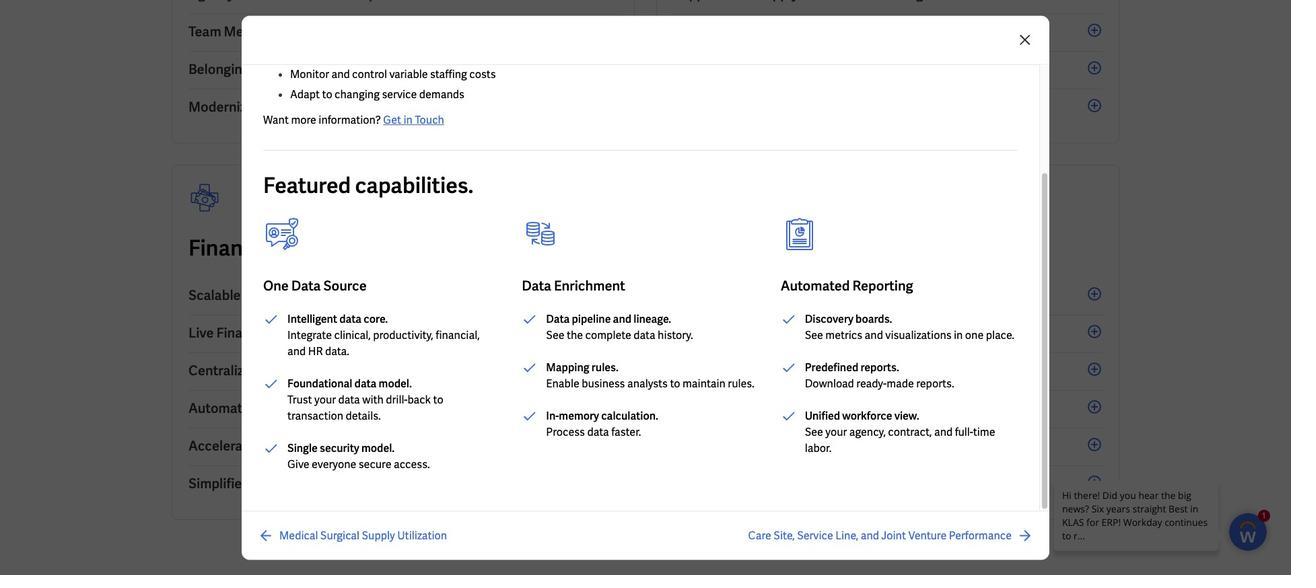 Task type: locate. For each thing, give the bounding box(es) containing it.
0 horizontal spatial of
[[337, 476, 349, 493]]

drive
[[351, 61, 384, 78]]

1 vertical spatial your
[[826, 426, 847, 440]]

medical surgical supply utilization inside featured capabilities. dialog
[[280, 529, 447, 543]]

live financial insights
[[189, 325, 324, 342]]

1 vertical spatial surgical
[[320, 529, 360, 543]]

0 vertical spatial surgical
[[725, 400, 775, 418]]

1 horizontal spatial your
[[826, 426, 847, 440]]

supply down download
[[777, 400, 819, 418]]

care inside care team productivity "button"
[[674, 438, 703, 455]]

model. up secure
[[362, 442, 395, 456]]

supply inside featured capabilities. dialog
[[362, 529, 395, 543]]

0 vertical spatial in
[[404, 113, 413, 127]]

team inside "button"
[[705, 438, 738, 455]]

automated inside featured capabilities. dialog
[[781, 277, 850, 295]]

and down integrate on the bottom left
[[288, 345, 306, 359]]

0 vertical spatial reports.
[[861, 361, 900, 375]]

compliance
[[261, 400, 334, 418]]

0 horizontal spatial surgical
[[320, 529, 360, 543]]

reports. up ready-
[[861, 361, 900, 375]]

your down unified
[[826, 426, 847, 440]]

0 horizontal spatial automated
[[189, 400, 258, 418]]

experience
[[278, 23, 347, 40]]

support
[[399, 400, 449, 418]]

1 horizontal spatial medical
[[674, 400, 722, 418]]

of inside button
[[337, 476, 349, 493]]

model. inside single security model. give everyone secure access.
[[362, 442, 395, 456]]

financial up live financial insights
[[243, 287, 299, 304]]

supply down new
[[362, 529, 395, 543]]

of right unit
[[830, 362, 843, 380]]

and
[[349, 23, 372, 40], [253, 61, 276, 78], [332, 67, 350, 81], [613, 313, 632, 327], [865, 329, 884, 343], [288, 345, 306, 359], [776, 362, 799, 380], [337, 400, 360, 418], [935, 426, 953, 440], [861, 529, 880, 543]]

mapping
[[546, 361, 590, 375]]

0 vertical spatial management
[[792, 61, 874, 78]]

with
[[363, 393, 384, 407]]

accelerated
[[189, 438, 263, 455]]

data inside intelligent data core. integrate clinical, productivity, financial, and hr data.
[[340, 313, 362, 327]]

1 vertical spatial in
[[954, 329, 963, 343]]

utilization
[[822, 400, 885, 418], [397, 529, 447, 543]]

foundational
[[288, 377, 353, 391]]

1 vertical spatial service
[[846, 362, 891, 380]]

care site, service line, and joint venture performance
[[749, 529, 1012, 543]]

financial for live
[[216, 325, 272, 342]]

maintain
[[683, 377, 726, 391]]

surgical down volumes
[[725, 400, 775, 418]]

details.
[[346, 410, 381, 424]]

your
[[315, 393, 336, 407], [826, 426, 847, 440]]

0 vertical spatial medical
[[674, 400, 722, 418]]

care for care site, service line, and joint venture performance
[[749, 529, 772, 543]]

1 vertical spatial medical
[[280, 529, 318, 543]]

data up "clinical,"
[[340, 313, 362, 327]]

0 vertical spatial care
[[444, 234, 491, 263]]

0 vertical spatial of
[[420, 234, 440, 263]]

1 horizontal spatial medical surgical supply utilization
[[674, 400, 885, 418]]

unified
[[805, 410, 841, 424]]

2 vertical spatial care
[[749, 529, 772, 543]]

1 horizontal spatial of
[[420, 234, 440, 263]]

insights up centralized grants management
[[275, 325, 324, 342]]

enable
[[546, 377, 580, 391]]

delivery down control
[[334, 98, 384, 116]]

0 horizontal spatial your
[[315, 393, 336, 407]]

model. up 'drill-'
[[379, 377, 412, 391]]

team
[[189, 23, 221, 40], [705, 438, 738, 455]]

1 vertical spatial delivery
[[495, 234, 576, 263]]

1 horizontal spatial in
[[954, 329, 963, 343]]

insights
[[674, 234, 752, 263], [275, 325, 324, 342]]

0 horizontal spatial service
[[285, 98, 331, 116]]

0 vertical spatial delivery
[[334, 98, 384, 116]]

automated up the discovery
[[781, 277, 850, 295]]

based up the discovery
[[798, 287, 836, 304]]

your for trust
[[315, 393, 336, 407]]

contract
[[735, 61, 790, 78]]

team left productivity on the right
[[705, 438, 738, 455]]

forecasting
[[894, 362, 966, 380]]

data up the
[[546, 313, 570, 327]]

labor.
[[805, 442, 832, 456]]

modernized hr service delivery button
[[189, 90, 618, 127]]

single security model. give everyone secure access.
[[288, 442, 430, 472]]

in
[[404, 113, 413, 127], [954, 329, 963, 343]]

integrate
[[288, 329, 332, 343]]

of up scalable financial operations button in the left of the page
[[420, 234, 440, 263]]

being
[[406, 23, 440, 40]]

financial up the centralized
[[216, 325, 272, 342]]

delivery up data enrichment
[[495, 234, 576, 263]]

live
[[189, 325, 214, 342]]

variable
[[390, 67, 428, 81]]

calculation.
[[602, 410, 659, 424]]

delivery
[[334, 98, 384, 116], [495, 234, 576, 263]]

1 horizontal spatial delivery
[[495, 234, 576, 263]]

data
[[340, 313, 362, 327], [634, 329, 656, 343], [355, 377, 377, 391], [338, 393, 360, 407], [588, 426, 609, 440]]

0 horizontal spatial reports.
[[861, 361, 900, 375]]

medical down simplified management of new revenue streams
[[280, 529, 318, 543]]

your inside the foundational data model. trust your data with drill-back to transaction details.
[[315, 393, 336, 407]]

in left one
[[954, 329, 963, 343]]

enrichment
[[554, 277, 626, 295]]

new
[[352, 476, 380, 493]]

one
[[263, 277, 289, 295]]

rules. right maintain
[[728, 377, 755, 391]]

medical down maintain
[[674, 400, 722, 418]]

0 horizontal spatial medical
[[280, 529, 318, 543]]

1 horizontal spatial surgical
[[725, 400, 775, 418]]

service inside button
[[285, 98, 331, 116]]

1 vertical spatial automated
[[189, 400, 258, 418]]

1 horizontal spatial insights
[[674, 234, 752, 263]]

hr down integrate on the bottom left
[[308, 345, 323, 359]]

1 horizontal spatial reports.
[[917, 377, 955, 391]]

0 vertical spatial insights
[[674, 234, 752, 263]]

to inside the foundational data model. trust your data with drill-back to transaction details.
[[433, 393, 444, 407]]

automated down the centralized
[[189, 400, 258, 418]]

0 horizontal spatial medical surgical supply utilization button
[[258, 528, 447, 544]]

model. for with
[[379, 377, 412, 391]]

your inside 'unified workforce view. see your agency, contract, and full-time labor.'
[[826, 426, 847, 440]]

in right get
[[404, 113, 413, 127]]

model. inside the foundational data model. trust your data with drill-back to transaction details.
[[379, 377, 412, 391]]

0 horizontal spatial in
[[404, 113, 413, 127]]

and down member
[[253, 61, 276, 78]]

1 vertical spatial based
[[798, 287, 836, 304]]

service inside 'button'
[[798, 529, 834, 543]]

service
[[382, 88, 417, 102]]

0 horizontal spatial delivery
[[334, 98, 384, 116]]

1 vertical spatial utilization
[[397, 529, 447, 543]]

transaction
[[288, 410, 344, 424]]

management
[[792, 61, 874, 78], [306, 362, 388, 380], [253, 476, 334, 493]]

simplified management of new revenue streams
[[189, 476, 489, 493]]

0 vertical spatial your
[[315, 393, 336, 407]]

0 horizontal spatial utilization
[[397, 529, 447, 543]]

unit
[[802, 362, 828, 380]]

intelligent data core. integrate clinical, productivity, financial, and hr data.
[[288, 313, 480, 359]]

to inside mapping rules. enable business analysts to maintain rules.
[[670, 377, 681, 391]]

featured
[[263, 172, 351, 200]]

1 horizontal spatial rules.
[[728, 377, 755, 391]]

1 horizontal spatial hr
[[308, 345, 323, 359]]

0 vertical spatial team
[[189, 23, 221, 40]]

2 horizontal spatial service
[[846, 362, 891, 380]]

and up changing
[[332, 67, 350, 81]]

2 vertical spatial service
[[798, 529, 834, 543]]

financial up the scalable
[[189, 234, 277, 263]]

1 vertical spatial medical surgical supply utilization
[[280, 529, 447, 543]]

reports. right made
[[917, 377, 955, 391]]

see down the discovery
[[805, 329, 824, 343]]

data down the memory
[[588, 426, 609, 440]]

see up labor.
[[805, 426, 824, 440]]

based
[[866, 234, 926, 263], [798, 287, 836, 304]]

planning
[[728, 325, 782, 342]]

0 horizontal spatial based
[[798, 287, 836, 304]]

automated inside 'button'
[[189, 400, 258, 418]]

team inside 'button'
[[189, 23, 221, 40]]

1 vertical spatial supply
[[362, 529, 395, 543]]

see left the
[[546, 329, 565, 343]]

and left with
[[337, 400, 360, 418]]

site,
[[774, 529, 795, 543]]

data inside data pipeline and lineage. see the complete data history.
[[546, 313, 570, 327]]

care inside care site, service line, and joint venture performance 'button'
[[749, 529, 772, 543]]

and inside discovery boards. see metrics and visualizations in one place.
[[865, 329, 884, 343]]

1 horizontal spatial utilization
[[822, 400, 885, 418]]

belonging and diversity to drive health equity
[[189, 61, 469, 78]]

0 horizontal spatial insights
[[275, 325, 324, 342]]

automated for automated reporting
[[781, 277, 850, 295]]

1 horizontal spatial service
[[798, 529, 834, 543]]

1 vertical spatial management
[[306, 362, 388, 380]]

1 vertical spatial rules.
[[728, 377, 755, 391]]

1 vertical spatial team
[[705, 438, 738, 455]]

ready-
[[857, 377, 887, 391]]

1 vertical spatial hr
[[308, 345, 323, 359]]

and up complete
[[613, 313, 632, 327]]

model. for access.
[[362, 442, 395, 456]]

value-
[[805, 234, 866, 263]]

to right analysts
[[670, 377, 681, 391]]

modernized hr service delivery
[[189, 98, 384, 116]]

data pipeline and lineage. see the complete data history.
[[546, 313, 693, 343]]

capabilities.
[[355, 172, 474, 200]]

0 vertical spatial service
[[285, 98, 331, 116]]

of down everyone
[[337, 476, 349, 493]]

centralized grants management button
[[189, 354, 618, 391]]

your down foundational
[[315, 393, 336, 407]]

care
[[444, 234, 491, 263], [674, 438, 703, 455], [749, 529, 772, 543]]

data left enrichment
[[522, 277, 552, 295]]

0 vertical spatial medical surgical supply utilization button
[[674, 391, 1103, 429]]

insights up prepackaged
[[674, 234, 752, 263]]

monitor and control variable staffing costs adapt to changing service demands
[[290, 67, 496, 102]]

1 horizontal spatial team
[[705, 438, 738, 455]]

medical surgical supply utilization down new
[[280, 529, 447, 543]]

trust
[[288, 393, 312, 407]]

and inside intelligent data core. integrate clinical, productivity, financial, and hr data.
[[288, 345, 306, 359]]

0 horizontal spatial medical surgical supply utilization
[[280, 529, 447, 543]]

give
[[288, 458, 310, 472]]

management for centralized grants management
[[306, 362, 388, 380]]

2 horizontal spatial care
[[749, 529, 772, 543]]

to left drive
[[336, 61, 349, 78]]

security
[[320, 442, 360, 456]]

0 vertical spatial rules.
[[592, 361, 619, 375]]

1 horizontal spatial automated
[[781, 277, 850, 295]]

and left full-
[[935, 426, 953, 440]]

2 vertical spatial of
[[337, 476, 349, 493]]

time
[[974, 426, 996, 440]]

centralized grants management
[[189, 362, 388, 380]]

accelerated m&a integration
[[189, 438, 368, 455]]

model.
[[379, 377, 412, 391], [362, 442, 395, 456]]

see inside 'unified workforce view. see your agency, contract, and full-time labor.'
[[805, 426, 824, 440]]

1 vertical spatial medical surgical supply utilization button
[[258, 528, 447, 544]]

automated
[[781, 277, 850, 295], [189, 400, 258, 418]]

2 vertical spatial financial
[[216, 325, 272, 342]]

team up belonging
[[189, 23, 221, 40]]

rules. up business
[[592, 361, 619, 375]]

rules.
[[592, 361, 619, 375], [728, 377, 755, 391]]

2 horizontal spatial of
[[830, 362, 843, 380]]

0 vertical spatial hr
[[264, 98, 283, 116]]

integration
[[300, 438, 368, 455]]

utilization up "agency,"
[[822, 400, 885, 418]]

management for proactive contract management
[[792, 61, 874, 78]]

data for data enrichment
[[522, 277, 552, 295]]

a
[[788, 234, 800, 263]]

in-memory calculation. process data faster.
[[546, 410, 659, 440]]

0 horizontal spatial hr
[[264, 98, 283, 116]]

line,
[[836, 529, 859, 543]]

0 vertical spatial financial
[[189, 234, 277, 263]]

insights inside button
[[275, 325, 324, 342]]

and left unit
[[776, 362, 799, 380]]

utilization down "revenue"
[[397, 529, 447, 543]]

data up with
[[355, 377, 377, 391]]

automated reporting
[[781, 277, 914, 295]]

of for financial sustainability  of care delivery
[[420, 234, 440, 263]]

data down "lineage."
[[634, 329, 656, 343]]

see
[[546, 329, 565, 343], [805, 329, 824, 343], [805, 426, 824, 440]]

0 vertical spatial model.
[[379, 377, 412, 391]]

to right the back at the bottom of the page
[[433, 393, 444, 407]]

1 vertical spatial of
[[830, 362, 843, 380]]

featured capabilities. dialog
[[0, 0, 1292, 576]]

and left the well- at the left of page
[[349, 23, 372, 40]]

venture
[[909, 529, 947, 543]]

data inside data pipeline and lineage. see the complete data history.
[[634, 329, 656, 343]]

based up reporting
[[866, 234, 926, 263]]

1 vertical spatial insights
[[275, 325, 324, 342]]

hr left more
[[264, 98, 283, 116]]

surgical down simplified management of new revenue streams
[[320, 529, 360, 543]]

data inside the in-memory calculation. process data faster.
[[588, 426, 609, 440]]

0 vertical spatial automated
[[781, 277, 850, 295]]

medical surgical supply utilization up productivity on the right
[[674, 400, 885, 418]]

health
[[386, 61, 428, 78]]

workforce
[[843, 410, 893, 424]]

1 vertical spatial care
[[674, 438, 703, 455]]

1 horizontal spatial based
[[866, 234, 926, 263]]

0 horizontal spatial team
[[189, 23, 221, 40]]

0 vertical spatial supply
[[777, 400, 819, 418]]

data
[[292, 277, 321, 295], [522, 277, 552, 295], [546, 313, 570, 327]]

0 horizontal spatial rules.
[[592, 361, 619, 375]]

1 vertical spatial financial
[[243, 287, 299, 304]]

1 vertical spatial model.
[[362, 442, 395, 456]]

to right adapt
[[322, 88, 333, 102]]

0 horizontal spatial supply
[[362, 529, 395, 543]]

scalable financial operations
[[189, 287, 370, 304]]

1 horizontal spatial care
[[674, 438, 703, 455]]

and down boards.
[[865, 329, 884, 343]]



Task type: vqa. For each thing, say whether or not it's contained in the screenshot.
COVID-19
no



Task type: describe. For each thing, give the bounding box(es) containing it.
to inside button
[[336, 61, 349, 78]]

0 vertical spatial based
[[866, 234, 926, 263]]

agency,
[[850, 426, 886, 440]]

history.
[[658, 329, 693, 343]]

place.
[[986, 329, 1015, 343]]

automated for automated compliance and audit support
[[189, 400, 258, 418]]

mapping rules. enable business analysts to maintain rules.
[[546, 361, 755, 391]]

medical inside featured capabilities. dialog
[[280, 529, 318, 543]]

belonging
[[189, 61, 250, 78]]

see inside discovery boards. see metrics and visualizations in one place.
[[805, 329, 824, 343]]

of inside button
[[830, 362, 843, 380]]

and inside 'button'
[[349, 23, 372, 40]]

single
[[288, 442, 318, 456]]

intelligent
[[288, 313, 338, 327]]

grants
[[262, 362, 304, 380]]

control
[[352, 67, 387, 81]]

reporting
[[853, 277, 914, 295]]

of for simplified management of new revenue streams
[[337, 476, 349, 493]]

made
[[887, 377, 915, 391]]

monitor
[[290, 67, 329, 81]]

discovery
[[805, 313, 854, 327]]

foundational data model. trust your data with drill-back to transaction details.
[[288, 377, 444, 424]]

0 vertical spatial medical surgical supply utilization
[[674, 400, 885, 418]]

sustainability
[[282, 234, 416, 263]]

metrics
[[826, 329, 863, 343]]

and inside 'unified workforce view. see your agency, contract, and full-time labor.'
[[935, 426, 953, 440]]

1 horizontal spatial medical surgical supply utilization button
[[674, 391, 1103, 429]]

clinical,
[[334, 329, 371, 343]]

full-
[[956, 426, 974, 440]]

in-
[[546, 410, 559, 424]]

prepackaged
[[674, 287, 754, 304]]

lineage.
[[634, 313, 672, 327]]

to inside monitor and control variable staffing costs adapt to changing service demands
[[322, 88, 333, 102]]

get in touch link
[[383, 113, 444, 127]]

volumes
[[720, 362, 773, 380]]

driver-
[[756, 287, 798, 304]]

demand planning button
[[674, 316, 1103, 354]]

for
[[756, 234, 784, 263]]

operations
[[302, 287, 370, 304]]

hr inside intelligent data core. integrate clinical, productivity, financial, and hr data.
[[308, 345, 323, 359]]

and inside button
[[776, 362, 799, 380]]

1 horizontal spatial supply
[[777, 400, 819, 418]]

changing
[[335, 88, 380, 102]]

demand planning
[[674, 325, 782, 342]]

predefined reports. download ready-made reports.
[[805, 361, 955, 391]]

productivity,
[[373, 329, 434, 343]]

performance
[[949, 529, 1012, 543]]

1 vertical spatial reports.
[[917, 377, 955, 391]]

contract,
[[889, 426, 933, 440]]

want more information? get in touch
[[263, 113, 444, 127]]

in inside discovery boards. see metrics and visualizations in one place.
[[954, 329, 963, 343]]

process
[[546, 426, 585, 440]]

data up details.
[[338, 393, 360, 407]]

back
[[408, 393, 431, 407]]

revenue
[[382, 476, 436, 493]]

access.
[[394, 458, 430, 472]]

financial for scalable
[[243, 287, 299, 304]]

medical surgical supply utilization button inside featured capabilities. dialog
[[258, 528, 447, 544]]

modeling
[[838, 287, 896, 304]]

boards.
[[856, 313, 893, 327]]

care site, service line, and joint venture performance button
[[749, 528, 1034, 544]]

surgical inside featured capabilities. dialog
[[320, 529, 360, 543]]

0 horizontal spatial care
[[444, 234, 491, 263]]

service inside button
[[846, 362, 891, 380]]

data for data pipeline and lineage. see the complete data history.
[[546, 313, 570, 327]]

automated compliance and audit support button
[[189, 391, 618, 429]]

audit
[[363, 400, 396, 418]]

demand
[[674, 325, 725, 342]]

one
[[966, 329, 984, 343]]

everyone
[[312, 458, 356, 472]]

member
[[224, 23, 276, 40]]

financial,
[[436, 329, 480, 343]]

and right line,
[[861, 529, 880, 543]]

0 vertical spatial utilization
[[822, 400, 885, 418]]

your for see
[[826, 426, 847, 440]]

costs
[[470, 67, 496, 81]]

data right one
[[292, 277, 321, 295]]

data enrichment
[[522, 277, 626, 295]]

demands
[[419, 88, 465, 102]]

care for care team productivity
[[674, 438, 703, 455]]

the
[[567, 329, 583, 343]]

hr inside button
[[264, 98, 283, 116]]

and inside button
[[253, 61, 276, 78]]

patient volumes and unit of service forecasting
[[674, 362, 966, 380]]

based inside 'button'
[[798, 287, 836, 304]]

centralized
[[189, 362, 259, 380]]

see inside data pipeline and lineage. see the complete data history.
[[546, 329, 565, 343]]

memory
[[559, 410, 600, 424]]

and inside data pipeline and lineage. see the complete data history.
[[613, 313, 632, 327]]

modernized
[[189, 98, 262, 116]]

service for line,
[[798, 529, 834, 543]]

analysts
[[628, 377, 668, 391]]

staffing
[[430, 67, 467, 81]]

m&a
[[266, 438, 297, 455]]

faster.
[[612, 426, 642, 440]]

complete
[[586, 329, 632, 343]]

2 vertical spatial management
[[253, 476, 334, 493]]

secure
[[359, 458, 392, 472]]

automated compliance and audit support
[[189, 400, 449, 418]]

belonging and diversity to drive health equity button
[[189, 52, 618, 90]]

insights for a value-based industry
[[674, 234, 1012, 263]]

care team productivity
[[674, 438, 816, 455]]

featured capabilities.
[[263, 172, 474, 200]]

live financial insights button
[[189, 316, 618, 354]]

utilization inside featured capabilities. dialog
[[397, 529, 447, 543]]

and inside monitor and control variable staffing costs adapt to changing service demands
[[332, 67, 350, 81]]

one data source
[[263, 277, 367, 295]]

prepackaged driver-based modeling
[[674, 287, 896, 304]]

patient
[[674, 362, 718, 380]]

delivery inside button
[[334, 98, 384, 116]]

get
[[383, 113, 401, 127]]

service for delivery
[[285, 98, 331, 116]]

proactive
[[674, 61, 732, 78]]

care team productivity button
[[674, 429, 1103, 467]]



